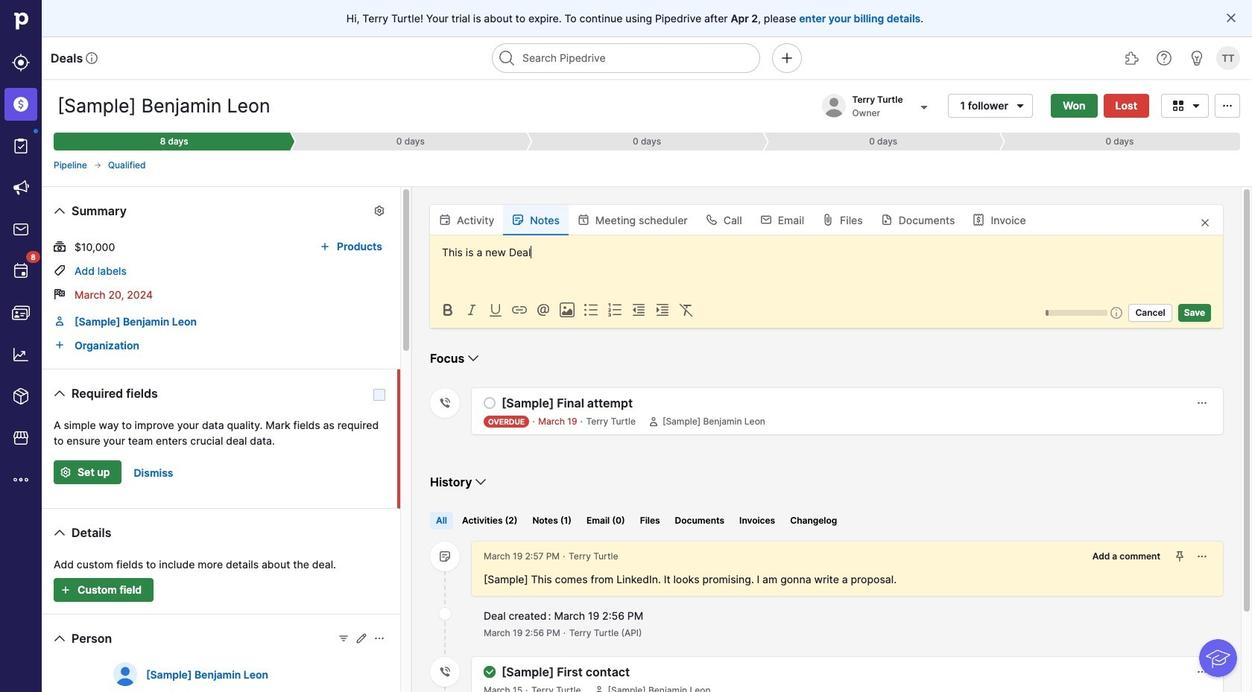 Task type: vqa. For each thing, say whether or not it's contained in the screenshot.
ANIMATION image
no



Task type: describe. For each thing, give the bounding box(es) containing it.
1 color link image from the top
[[54, 315, 66, 327]]

quick help image
[[1156, 49, 1174, 67]]

6 color secondary image from the left
[[678, 301, 696, 319]]

2 color link image from the top
[[54, 339, 66, 351]]

2 color secondary image from the left
[[487, 301, 505, 319]]

color undefined image
[[12, 263, 30, 280]]

1 more actions image from the top
[[1197, 551, 1209, 563]]

1 color secondary image from the left
[[439, 301, 457, 319]]

[Sample] Benjamin Leon text field
[[54, 91, 302, 121]]

products image
[[12, 388, 30, 406]]

marketplace image
[[12, 430, 30, 447]]

Search Pipedrive field
[[492, 43, 761, 73]]

1 color primary inverted image from the top
[[57, 467, 75, 479]]

pin this note image
[[1175, 551, 1187, 563]]

knowledge center bot, also known as kc bot is an onboarding assistant that allows you to see the list of onboarding items in one place for quick and easy reference. this improves your in-app experience. image
[[1200, 640, 1238, 678]]

2 more actions image from the top
[[1197, 667, 1209, 679]]

2 color primary inverted image from the top
[[57, 585, 75, 597]]

5 color secondary image from the left
[[630, 301, 648, 319]]

transfer ownership image
[[915, 98, 933, 116]]

sales inbox image
[[12, 221, 30, 239]]



Task type: locate. For each thing, give the bounding box(es) containing it.
color link image right the "insights" image
[[54, 339, 66, 351]]

info image
[[86, 52, 98, 64]]

0 vertical spatial more actions image
[[1197, 551, 1209, 563]]

menu item
[[0, 84, 42, 125]]

color primary image
[[1226, 12, 1238, 24], [1188, 100, 1206, 111], [1219, 100, 1237, 111], [439, 214, 451, 226], [578, 214, 590, 226], [706, 214, 718, 226], [760, 214, 772, 226], [823, 214, 835, 226], [1197, 217, 1215, 229], [54, 241, 66, 253], [316, 241, 334, 253], [54, 289, 66, 301], [465, 350, 483, 368], [51, 385, 69, 403], [484, 397, 496, 409], [648, 416, 660, 428], [472, 474, 490, 491], [51, 524, 69, 542], [374, 633, 386, 645], [484, 667, 496, 679]]

4 color secondary image from the left
[[582, 301, 600, 319]]

1 vertical spatial color link image
[[54, 339, 66, 351]]

3 color secondary image from the left
[[559, 301, 576, 319]]

menu
[[0, 0, 42, 693]]

1 vertical spatial color primary inverted image
[[57, 585, 75, 597]]

color primary image
[[1012, 100, 1030, 111], [1170, 100, 1188, 111], [93, 161, 102, 170], [51, 202, 69, 220], [374, 205, 386, 217], [513, 214, 525, 226], [881, 214, 893, 226], [974, 214, 986, 226], [54, 265, 66, 277], [51, 630, 69, 648], [338, 633, 350, 645], [356, 633, 368, 645], [593, 685, 605, 693]]

color secondary image
[[463, 301, 481, 319], [511, 301, 529, 319], [535, 301, 553, 319], [606, 301, 624, 319], [654, 301, 672, 319], [439, 397, 451, 409], [439, 551, 451, 563], [439, 609, 451, 620], [439, 667, 451, 679]]

0 vertical spatial color primary inverted image
[[57, 467, 75, 479]]

home image
[[10, 10, 32, 32]]

color muted image
[[1112, 307, 1123, 319]]

color primary inverted image
[[57, 467, 75, 479], [57, 585, 75, 597]]

color secondary image
[[439, 301, 457, 319], [487, 301, 505, 319], [559, 301, 576, 319], [582, 301, 600, 319], [630, 301, 648, 319], [678, 301, 696, 319]]

leads image
[[12, 54, 30, 72]]

more actions image
[[1197, 397, 1209, 409]]

sales assistant image
[[1189, 49, 1207, 67]]

more actions image
[[1197, 551, 1209, 563], [1197, 667, 1209, 679]]

color undefined image
[[12, 137, 30, 155]]

insights image
[[12, 346, 30, 364]]

campaigns image
[[12, 179, 30, 197]]

color link image right contacts image
[[54, 315, 66, 327]]

deals image
[[12, 95, 30, 113]]

color link image
[[54, 315, 66, 327], [54, 339, 66, 351]]

quick add image
[[779, 49, 796, 67]]

contacts image
[[12, 304, 30, 322]]

more image
[[12, 471, 30, 489]]

1 vertical spatial more actions image
[[1197, 667, 1209, 679]]

0 vertical spatial color link image
[[54, 315, 66, 327]]



